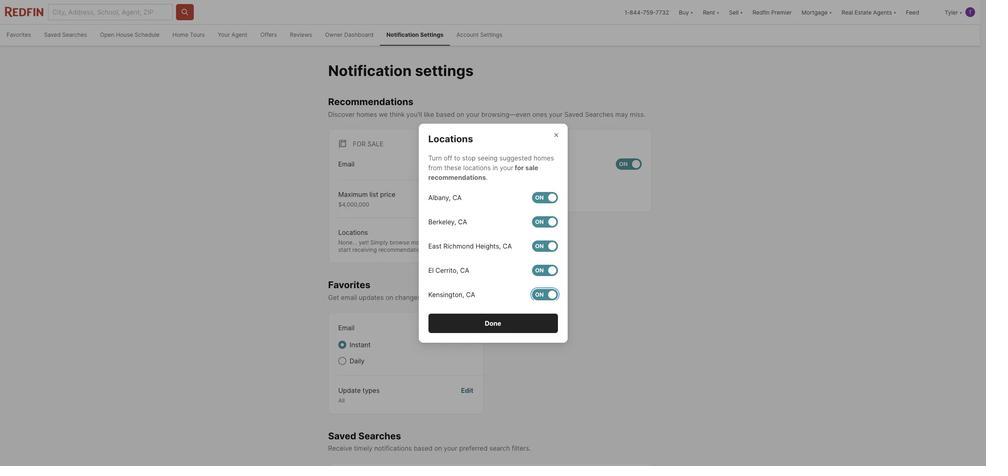 Task type: describe. For each thing, give the bounding box(es) containing it.
think
[[390, 110, 405, 118]]

your up locations element
[[466, 110, 480, 118]]

maximum list price $4,000,000
[[338, 191, 396, 208]]

open house schedule
[[100, 31, 160, 38]]

homes inside turn off to stop seeing suggested homes from these locations in your
[[534, 154, 554, 162]]

Daily radio
[[338, 357, 346, 365]]

dashboard
[[344, 31, 374, 38]]

the
[[431, 294, 441, 302]]

list
[[370, 191, 378, 199]]

submit search image
[[181, 8, 189, 16]]

your right the ones
[[549, 110, 563, 118]]

notifications
[[374, 445, 412, 453]]

notification settings
[[386, 31, 444, 38]]

owner dashboard
[[325, 31, 374, 38]]

receiving
[[352, 246, 377, 253]]

sale
[[525, 164, 538, 172]]

premier
[[771, 9, 792, 16]]

reviews
[[290, 31, 312, 38]]

miss.
[[630, 110, 646, 118]]

account settings link
[[450, 25, 509, 46]]

notification settings
[[328, 62, 474, 80]]

filters.
[[512, 445, 531, 453]]

none...
[[338, 239, 357, 246]]

agent
[[231, 31, 247, 38]]

your agent
[[218, 31, 247, 38]]

locations for locations none... yet! simply browse more homes to start receiving recommendations.
[[338, 229, 368, 237]]

email for daily radio
[[508, 160, 525, 168]]

may
[[615, 110, 628, 118]]

notification settings link
[[380, 25, 450, 46]]

locations dialog
[[419, 124, 568, 343]]

search
[[490, 445, 510, 453]]

notification for notification settings
[[386, 31, 419, 38]]

homes inside recommendations discover homes we think you'll like based on your browsing—even ones your saved searches may miss.
[[357, 110, 377, 118]]

we
[[379, 110, 388, 118]]

user photo image
[[966, 7, 975, 17]]

maximum
[[338, 191, 368, 199]]

open house schedule link
[[94, 25, 166, 46]]

you'll
[[407, 110, 422, 118]]

account settings
[[457, 31, 502, 38]]

locations
[[463, 164, 491, 172]]

your agent link
[[211, 25, 254, 46]]

owner dashboard link
[[319, 25, 380, 46]]

timely
[[354, 445, 373, 453]]

saved searches
[[44, 31, 87, 38]]

instant
[[350, 341, 371, 349]]

in inside favorites get email updates on changes to the homes in your
[[465, 294, 470, 302]]

discover
[[328, 110, 355, 118]]

.
[[486, 173, 488, 182]]

locations for locations
[[428, 133, 473, 145]]

open
[[100, 31, 114, 38]]

yet!
[[359, 239, 369, 246]]

done button
[[428, 314, 558, 333]]

in inside turn off to stop seeing suggested homes from these locations in your
[[493, 164, 498, 172]]

to inside favorites get email updates on changes to the homes in your
[[423, 294, 429, 302]]

homes inside favorites get email updates on changes to the homes in your
[[443, 294, 463, 302]]

owner
[[325, 31, 343, 38]]

$4,000,000
[[338, 201, 369, 208]]

more
[[411, 239, 425, 246]]

recommendations.
[[378, 246, 428, 253]]

feed
[[906, 9, 919, 16]]

homes inside locations none... yet! simply browse more homes to start receiving recommendations.
[[426, 239, 444, 246]]

preferred
[[459, 445, 488, 453]]

tours
[[190, 31, 205, 38]]

on inside the saved searches receive timely notifications based on your preferred search filters.
[[434, 445, 442, 453]]

1-844-759-7732 link
[[625, 9, 669, 16]]

turn off to stop seeing suggested homes from these locations in your
[[428, 154, 554, 172]]

off
[[444, 154, 452, 162]]

price
[[380, 191, 396, 199]]

for sale recommendations
[[428, 164, 538, 182]]

Daily radio
[[508, 193, 516, 201]]

feed button
[[901, 0, 940, 24]]

to inside locations none... yet! simply browse more homes to start receiving recommendations.
[[446, 239, 451, 246]]

saved for saved searches receive timely notifications based on your preferred search filters.
[[328, 431, 356, 442]]

notification for notification settings
[[328, 62, 412, 80]]

your
[[218, 31, 230, 38]]

edit for maximum list price
[[460, 191, 472, 199]]

saved searches receive timely notifications based on your preferred search filters.
[[328, 431, 531, 453]]

daily for daily radio
[[520, 193, 535, 201]]

update types all
[[338, 387, 380, 404]]

settings
[[415, 62, 474, 80]]

recommendations
[[428, 173, 486, 182]]

redfin premier
[[753, 9, 792, 16]]

reviews link
[[284, 25, 319, 46]]

844-
[[630, 9, 643, 16]]



Task type: locate. For each thing, give the bounding box(es) containing it.
recommendations
[[328, 96, 413, 108]]

email up instant
[[338, 324, 355, 332]]

in
[[493, 164, 498, 172], [465, 294, 470, 302]]

1 vertical spatial edit
[[461, 387, 473, 395]]

home tours link
[[166, 25, 211, 46]]

favorites link
[[0, 25, 38, 46]]

saved inside recommendations discover homes we think you'll like based on your browsing—even ones your saved searches may miss.
[[564, 110, 583, 118]]

0 vertical spatial on
[[457, 110, 464, 118]]

0 vertical spatial instant radio
[[508, 177, 516, 185]]

homes down recommendations
[[357, 110, 377, 118]]

on up locations element
[[457, 110, 464, 118]]

0 horizontal spatial daily
[[350, 357, 365, 365]]

2 vertical spatial on
[[434, 445, 442, 453]]

from
[[428, 164, 442, 172]]

0 horizontal spatial searches
[[62, 31, 87, 38]]

in down seeing
[[493, 164, 498, 172]]

saved up receive
[[328, 431, 356, 442]]

1 vertical spatial edit button
[[461, 386, 473, 404]]

update
[[338, 387, 361, 395]]

0 vertical spatial based
[[436, 110, 455, 118]]

0 vertical spatial locations
[[428, 133, 473, 145]]

1 horizontal spatial on
[[434, 445, 442, 453]]

your
[[466, 110, 480, 118], [549, 110, 563, 118], [500, 164, 513, 172], [472, 294, 486, 302], [444, 445, 457, 453]]

start
[[338, 246, 351, 253]]

2 vertical spatial to
[[423, 294, 429, 302]]

Instant radio
[[508, 177, 516, 185], [338, 341, 346, 349]]

1 vertical spatial saved
[[564, 110, 583, 118]]

types
[[363, 387, 380, 395]]

1 horizontal spatial to
[[446, 239, 451, 246]]

your left 'preferred'
[[444, 445, 457, 453]]

done
[[485, 320, 501, 328]]

email for daily option at the left bottom of page
[[338, 324, 355, 332]]

2 vertical spatial searches
[[358, 431, 401, 442]]

saved
[[44, 31, 61, 38], [564, 110, 583, 118], [328, 431, 356, 442]]

based right notifications
[[414, 445, 433, 453]]

edit button for update types
[[461, 386, 473, 404]]

1 horizontal spatial searches
[[358, 431, 401, 442]]

1 vertical spatial daily
[[350, 357, 365, 365]]

email down for
[[338, 160, 355, 168]]

2 settings from the left
[[480, 31, 502, 38]]

1 vertical spatial locations
[[338, 229, 368, 237]]

2 horizontal spatial on
[[457, 110, 464, 118]]

1-
[[625, 9, 630, 16]]

daily
[[520, 193, 535, 201], [350, 357, 365, 365]]

0 horizontal spatial based
[[414, 445, 433, 453]]

2 horizontal spatial to
[[454, 154, 460, 162]]

suggested
[[500, 154, 532, 162]]

saved inside the saved searches receive timely notifications based on your preferred search filters.
[[328, 431, 356, 442]]

on right 'updates'
[[386, 294, 393, 302]]

settings for notification settings
[[420, 31, 444, 38]]

0 horizontal spatial on
[[386, 294, 393, 302]]

0 horizontal spatial saved
[[44, 31, 61, 38]]

1 vertical spatial instant radio
[[338, 341, 346, 349]]

locations none... yet! simply browse more homes to start receiving recommendations.
[[338, 229, 451, 253]]

1 vertical spatial to
[[446, 239, 451, 246]]

settings
[[420, 31, 444, 38], [480, 31, 502, 38]]

changes
[[395, 294, 421, 302]]

searches left open at the left
[[62, 31, 87, 38]]

daily right daily radio
[[520, 193, 535, 201]]

0 vertical spatial edit
[[460, 191, 472, 199]]

homes
[[357, 110, 377, 118], [534, 154, 554, 162], [426, 239, 444, 246], [443, 294, 463, 302]]

1 vertical spatial favorites
[[328, 280, 370, 291]]

notification up notification settings
[[386, 31, 419, 38]]

1 horizontal spatial saved
[[328, 431, 356, 442]]

email
[[341, 294, 357, 302]]

1 horizontal spatial in
[[493, 164, 498, 172]]

homes up sale
[[534, 154, 554, 162]]

favorites for favorites get email updates on changes to the homes in your
[[328, 280, 370, 291]]

1 horizontal spatial daily
[[520, 193, 535, 201]]

like
[[424, 110, 434, 118]]

home tours
[[173, 31, 205, 38]]

0 vertical spatial searches
[[62, 31, 87, 38]]

None checkbox
[[532, 216, 558, 228], [532, 265, 558, 276], [532, 216, 558, 228], [532, 265, 558, 276]]

on left 'preferred'
[[434, 445, 442, 453]]

2 horizontal spatial searches
[[585, 110, 614, 118]]

0 vertical spatial favorites
[[6, 31, 31, 38]]

notification up recommendations
[[328, 62, 412, 80]]

2 horizontal spatial saved
[[564, 110, 583, 118]]

sale
[[368, 140, 384, 148]]

offers link
[[254, 25, 284, 46]]

on inside recommendations discover homes we think you'll like based on your browsing—even ones your saved searches may miss.
[[457, 110, 464, 118]]

1 vertical spatial searches
[[585, 110, 614, 118]]

favorites get email updates on changes to the homes in your
[[328, 280, 486, 302]]

on inside favorites get email updates on changes to the homes in your
[[386, 294, 393, 302]]

saved for saved searches
[[44, 31, 61, 38]]

recommendations discover homes we think you'll like based on your browsing—even ones your saved searches may miss.
[[328, 96, 646, 118]]

0 horizontal spatial to
[[423, 294, 429, 302]]

0 vertical spatial notification
[[386, 31, 419, 38]]

for
[[353, 140, 366, 148]]

0 horizontal spatial locations
[[338, 229, 368, 237]]

redfin premier button
[[748, 0, 797, 24]]

favorites inside favorites get email updates on changes to the homes in your
[[328, 280, 370, 291]]

locations up 'off'
[[428, 133, 473, 145]]

browse
[[390, 239, 410, 246]]

1 horizontal spatial favorites
[[328, 280, 370, 291]]

updates
[[359, 294, 384, 302]]

0 horizontal spatial settings
[[420, 31, 444, 38]]

2 on from the left
[[619, 161, 628, 168]]

0 vertical spatial to
[[454, 154, 460, 162]]

turn
[[428, 154, 442, 162]]

account
[[457, 31, 479, 38]]

your inside the saved searches receive timely notifications based on your preferred search filters.
[[444, 445, 457, 453]]

settings for account settings
[[480, 31, 502, 38]]

0 vertical spatial daily
[[520, 193, 535, 201]]

to right more
[[446, 239, 451, 246]]

to right 'off'
[[454, 154, 460, 162]]

settings left the account
[[420, 31, 444, 38]]

receive
[[328, 445, 352, 453]]

0 vertical spatial in
[[493, 164, 498, 172]]

daily for daily option at the left bottom of page
[[350, 357, 365, 365]]

offers
[[260, 31, 277, 38]]

saved right the favorites link
[[44, 31, 61, 38]]

your inside favorites get email updates on changes to the homes in your
[[472, 294, 486, 302]]

instant radio down for
[[508, 177, 516, 185]]

locations inside dialog
[[428, 133, 473, 145]]

notification inside notification settings link
[[386, 31, 419, 38]]

instant radio up daily option at the left bottom of page
[[338, 341, 346, 349]]

1 horizontal spatial based
[[436, 110, 455, 118]]

all
[[338, 397, 345, 404]]

1 horizontal spatial locations
[[428, 133, 473, 145]]

1 horizontal spatial settings
[[480, 31, 502, 38]]

1 settings from the left
[[420, 31, 444, 38]]

schedule
[[135, 31, 160, 38]]

1 horizontal spatial instant radio
[[508, 177, 516, 185]]

searches
[[62, 31, 87, 38], [585, 110, 614, 118], [358, 431, 401, 442]]

based
[[436, 110, 455, 118], [414, 445, 433, 453]]

locations element
[[428, 124, 483, 145]]

to inside turn off to stop seeing suggested homes from these locations in your
[[454, 154, 460, 162]]

in right the
[[465, 294, 470, 302]]

based inside the saved searches receive timely notifications based on your preferred search filters.
[[414, 445, 433, 453]]

7732
[[656, 9, 669, 16]]

ones
[[532, 110, 547, 118]]

browsing—even
[[481, 110, 531, 118]]

searches for saved searches
[[62, 31, 87, 38]]

to left the
[[423, 294, 429, 302]]

homes right more
[[426, 239, 444, 246]]

homes right the
[[443, 294, 463, 302]]

edit for update types
[[461, 387, 473, 395]]

0 horizontal spatial instant radio
[[338, 341, 346, 349]]

seeing
[[478, 154, 498, 162]]

favorites
[[6, 31, 31, 38], [328, 280, 370, 291]]

1 vertical spatial on
[[386, 294, 393, 302]]

simply
[[370, 239, 388, 246]]

favorites for favorites
[[6, 31, 31, 38]]

searches for saved searches receive timely notifications based on your preferred search filters.
[[358, 431, 401, 442]]

for
[[515, 164, 524, 172]]

email
[[338, 160, 355, 168], [508, 160, 525, 168], [338, 324, 355, 332]]

your up done
[[472, 294, 486, 302]]

1 on from the left
[[449, 161, 458, 168]]

2 vertical spatial saved
[[328, 431, 356, 442]]

daily right daily option at the left bottom of page
[[350, 357, 365, 365]]

1 horizontal spatial on
[[619, 161, 628, 168]]

saved right the ones
[[564, 110, 583, 118]]

0 horizontal spatial in
[[465, 294, 470, 302]]

locations up none...
[[338, 229, 368, 237]]

searches inside the saved searches receive timely notifications based on your preferred search filters.
[[358, 431, 401, 442]]

locations inside locations none... yet! simply browse more homes to start receiving recommendations.
[[338, 229, 368, 237]]

house
[[116, 31, 133, 38]]

email left sale
[[508, 160, 525, 168]]

1 vertical spatial based
[[414, 445, 433, 453]]

redfin
[[753, 9, 770, 16]]

1 vertical spatial in
[[465, 294, 470, 302]]

these
[[444, 164, 461, 172]]

edit
[[460, 191, 472, 199], [461, 387, 473, 395]]

searches inside recommendations discover homes we think you'll like based on your browsing—even ones your saved searches may miss.
[[585, 110, 614, 118]]

0 vertical spatial edit button
[[460, 190, 472, 208]]

your left for
[[500, 164, 513, 172]]

0 vertical spatial saved
[[44, 31, 61, 38]]

to
[[454, 154, 460, 162], [446, 239, 451, 246], [423, 294, 429, 302]]

based inside recommendations discover homes we think you'll like based on your browsing—even ones your saved searches may miss.
[[436, 110, 455, 118]]

None checkbox
[[446, 159, 472, 170], [616, 159, 642, 170], [532, 192, 558, 203], [532, 241, 558, 252], [532, 289, 558, 300], [448, 323, 473, 334], [446, 159, 472, 170], [616, 159, 642, 170], [532, 192, 558, 203], [532, 241, 558, 252], [532, 289, 558, 300], [448, 323, 473, 334]]

settings right the account
[[480, 31, 502, 38]]

searches left may
[[585, 110, 614, 118]]

home
[[173, 31, 188, 38]]

based right like
[[436, 110, 455, 118]]

0 horizontal spatial on
[[449, 161, 458, 168]]

get
[[328, 294, 339, 302]]

stop
[[462, 154, 476, 162]]

1-844-759-7732
[[625, 9, 669, 16]]

1 vertical spatial notification
[[328, 62, 412, 80]]

edit button for maximum list price
[[460, 190, 472, 208]]

for sale
[[353, 140, 384, 148]]

searches up notifications
[[358, 431, 401, 442]]

saved searches link
[[38, 25, 94, 46]]

759-
[[643, 9, 656, 16]]

your inside turn off to stop seeing suggested homes from these locations in your
[[500, 164, 513, 172]]

0 horizontal spatial favorites
[[6, 31, 31, 38]]

on
[[457, 110, 464, 118], [386, 294, 393, 302], [434, 445, 442, 453]]



Task type: vqa. For each thing, say whether or not it's contained in the screenshot.
1 in button
no



